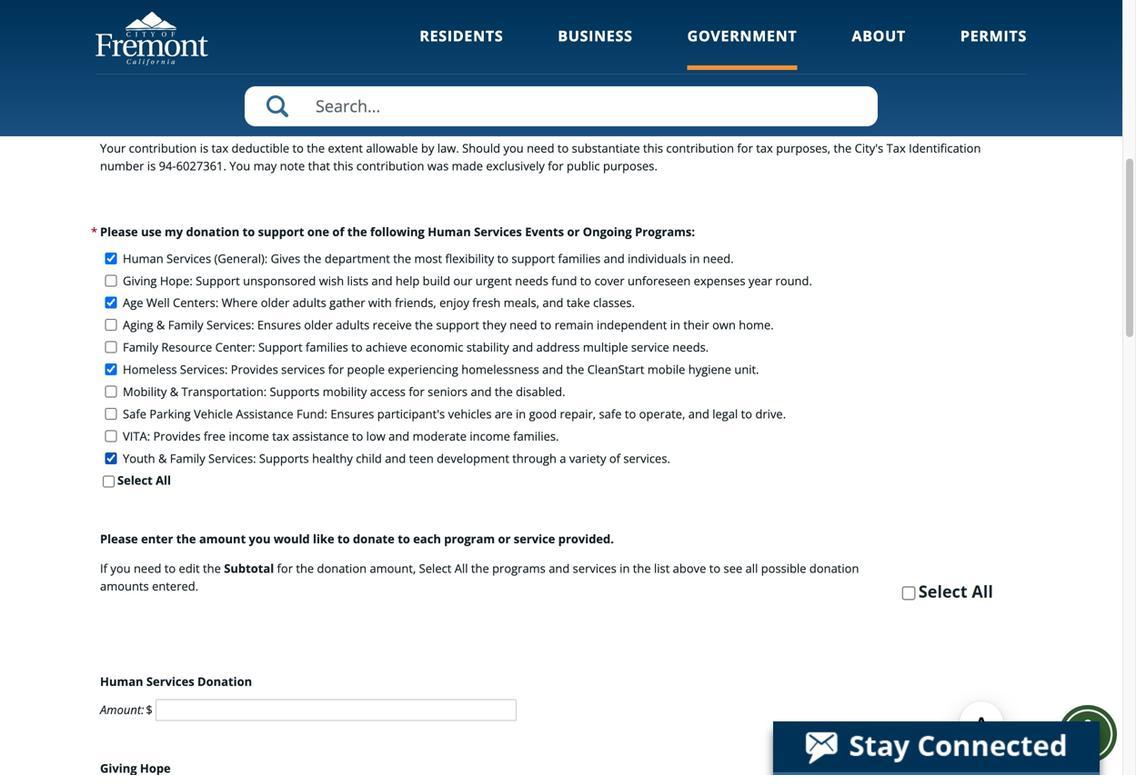 Task type: vqa. For each thing, say whether or not it's contained in the screenshot.
million
no



Task type: describe. For each thing, give the bounding box(es) containing it.
a
[[560, 450, 566, 467]]

to up people at the top of the page
[[351, 339, 363, 356]]

0 horizontal spatial support
[[258, 224, 304, 240]]

Amount: number field
[[156, 700, 517, 722]]

you inside your contribution is tax deductible to the extent allowable by law. should you need to substantiate this contribution for tax purposes, the city's tax identification number is 94-6027361. you may note that this contribution was made exclusively for public purposes.
[[503, 140, 524, 157]]

for the donation amount, select all the programs and services in the list above to see all possible donation amounts entered.
[[100, 561, 859, 595]]

1 horizontal spatial families
[[558, 250, 601, 267]]

each
[[413, 531, 441, 548]]

enter
[[141, 531, 173, 548]]

centers:
[[173, 295, 218, 311]]

Giving Hope: Support unsponsored wish lists and help build our urgent needs fund to cover unforeseen expenses year round. checkbox
[[100, 275, 122, 287]]

unit.
[[734, 362, 759, 378]]

fund:
[[297, 406, 327, 422]]

lists
[[347, 273, 368, 289]]

the up 'family resource center: support families to achieve economic stability and address multiple service needs.'
[[415, 317, 433, 333]]

and left 'legal'
[[688, 406, 709, 422]]

one
[[307, 224, 329, 240]]

1 vertical spatial you
[[249, 531, 271, 548]]

Youth & Family Services: Supports healthy child and teen development through a variety of services. checkbox
[[100, 453, 122, 465]]

to right like
[[337, 531, 350, 548]]

round.
[[775, 273, 812, 289]]

about link
[[852, 26, 906, 70]]

enjoy
[[439, 295, 469, 311]]

94-
[[159, 158, 176, 174]]

to right 'legal'
[[741, 406, 752, 422]]

resource
[[161, 339, 212, 356]]

public
[[567, 158, 600, 174]]

substantiate
[[572, 140, 640, 157]]

residents
[[420, 26, 503, 45]]

2 please from the top
[[100, 531, 138, 548]]

the left "list"
[[633, 561, 651, 577]]

services inside group
[[166, 250, 211, 267]]

amount,
[[370, 561, 416, 577]]

to right safe
[[625, 406, 636, 422]]

build
[[423, 273, 450, 289]]

note
[[280, 158, 305, 174]]

aging
[[123, 317, 153, 333]]

hygiene
[[688, 362, 731, 378]]

center:
[[215, 339, 255, 356]]

law.
[[437, 140, 459, 157]]

your contribution is tax deductible to the extent allowable by law. should you need to substantiate this contribution for tax purposes, the city's tax identification number is 94-6027361. you may note that this contribution was made exclusively for public purposes.
[[100, 140, 981, 174]]

safe
[[123, 406, 146, 422]]

economic
[[410, 339, 463, 356]]

the down address
[[566, 362, 584, 378]]

family for aging
[[168, 317, 203, 333]]

through
[[512, 450, 557, 467]]

business link
[[558, 26, 633, 70]]

0 horizontal spatial donation
[[186, 224, 239, 240]]

0 vertical spatial tax
[[100, 70, 133, 95]]

extent
[[328, 140, 363, 157]]

department
[[325, 250, 390, 267]]

*
[[91, 224, 97, 240]]

stay connected image
[[773, 722, 1098, 773]]

and inside for the donation amount, select all the programs and services in the list above to see all possible donation amounts entered.
[[549, 561, 570, 577]]

to inside for the donation amount, select all the programs and services in the list above to see all possible donation amounts entered.
[[709, 561, 720, 577]]

need inside your contribution is tax deductible to the extent allowable by law. should you need to substantiate this contribution for tax purposes, the city's tax identification number is 94-6027361. you may note that this contribution was made exclusively for public purposes.
[[527, 140, 554, 157]]

needs.
[[672, 339, 709, 356]]

0 vertical spatial or
[[567, 224, 580, 240]]

in left need. in the top of the page
[[690, 250, 700, 267]]

meals,
[[504, 295, 539, 311]]

services inside group
[[281, 362, 325, 378]]

good
[[529, 406, 557, 422]]

1 vertical spatial services:
[[180, 362, 228, 378]]

to up (general):
[[242, 224, 255, 240]]

0 vertical spatial of
[[332, 224, 344, 240]]

1 horizontal spatial this
[[643, 140, 663, 157]]

home.
[[739, 317, 774, 333]]

the right the edit
[[203, 561, 221, 577]]

parking
[[149, 406, 191, 422]]

and down fund
[[542, 295, 563, 311]]

in left their
[[670, 317, 680, 333]]

if you need to edit the subtotal
[[100, 561, 277, 577]]

purposes.
[[603, 158, 657, 174]]

& for mobility
[[170, 384, 178, 400]]

to left low
[[352, 428, 363, 445]]

0 vertical spatial human services donation
[[101, 8, 243, 24]]

1 vertical spatial families
[[306, 339, 348, 356]]

0 horizontal spatial older
[[261, 295, 290, 311]]

the up help
[[393, 250, 411, 267]]

tax deductible donation
[[100, 70, 332, 95]]

human inside group
[[123, 250, 163, 267]]

family resource center: support families to achieve economic stability and address multiple service needs.
[[123, 339, 709, 356]]

1 vertical spatial is
[[147, 158, 156, 174]]

vehicle
[[194, 406, 233, 422]]

family for youth
[[170, 450, 205, 467]]

services: for supports
[[208, 450, 256, 467]]

operate,
[[639, 406, 685, 422]]

youth
[[123, 450, 155, 467]]

0 horizontal spatial contribution
[[129, 140, 197, 157]]

the up are at bottom
[[495, 384, 513, 400]]

1 horizontal spatial donation
[[317, 561, 367, 577]]

and left teen
[[385, 450, 406, 467]]

year
[[748, 273, 772, 289]]

1 vertical spatial supports
[[259, 450, 309, 467]]

assistance
[[292, 428, 349, 445]]

program
[[444, 531, 495, 548]]

amount: $
[[100, 702, 156, 719]]

that
[[308, 158, 330, 174]]

* please use my donation to support one of the following human services events or ongoing programs:
[[91, 224, 695, 240]]

Age Well Centers: Where older adults gather with friends, enjoy fresh meals, and take classes. checkbox
[[100, 297, 122, 309]]

and down address
[[542, 362, 563, 378]]

0 vertical spatial select
[[117, 473, 153, 489]]

address
[[536, 339, 580, 356]]

to up "urgent"
[[497, 250, 508, 267]]

Mobility & Transportation: Supports mobility access for seniors and the disabled. checkbox
[[100, 386, 122, 398]]

services up $
[[146, 674, 194, 690]]

& for aging
[[156, 317, 165, 333]]

access
[[370, 384, 406, 400]]

see
[[724, 561, 742, 577]]

variety
[[569, 450, 606, 467]]

1 horizontal spatial support
[[436, 317, 479, 333]]

edit
[[179, 561, 200, 577]]

to up public
[[557, 140, 569, 157]]

services up flexibility
[[474, 224, 522, 240]]

flexibility
[[445, 250, 494, 267]]

Search text field
[[245, 86, 878, 126]]

use
[[141, 224, 162, 240]]

2 horizontal spatial contribution
[[666, 140, 734, 157]]

provided.
[[558, 531, 614, 548]]

government
[[687, 26, 797, 45]]

the up department at the top left of page
[[347, 224, 367, 240]]

well
[[146, 295, 170, 311]]

fresh
[[472, 295, 501, 311]]

city's
[[855, 140, 883, 157]]

of inside group
[[609, 450, 620, 467]]

possible
[[761, 561, 806, 577]]

development
[[437, 450, 509, 467]]

services inside for the donation amount, select all the programs and services in the list above to see all possible donation amounts entered.
[[573, 561, 617, 577]]

list
[[654, 561, 670, 577]]

unsponsored
[[243, 273, 316, 289]]

the up the that at the left top of page
[[307, 140, 325, 157]]

all
[[745, 561, 758, 577]]

for up mobility & transportation: supports mobility access for seniors and the disabled.
[[328, 362, 344, 378]]

all
[[156, 473, 171, 489]]

amount
[[199, 531, 246, 548]]

low
[[366, 428, 385, 445]]

select all
[[117, 473, 171, 489]]

0 horizontal spatial tax
[[211, 140, 228, 157]]

2 vertical spatial donation
[[197, 674, 252, 690]]

granicus_selectall image
[[888, 574, 1009, 614]]

own
[[712, 317, 736, 333]]

my
[[165, 224, 183, 240]]

healthy
[[312, 450, 353, 467]]

and up homelessness
[[512, 339, 533, 356]]

2 income from the left
[[470, 428, 510, 445]]

Select All checkbox
[[103, 476, 115, 488]]

independent
[[597, 317, 667, 333]]

Family Resource Center: Support families to achieve economic stability and address multiple service needs. checkbox
[[100, 342, 122, 353]]



Task type: locate. For each thing, give the bounding box(es) containing it.
1 vertical spatial services
[[573, 561, 617, 577]]

permits link
[[960, 26, 1027, 70]]

programs
[[492, 561, 546, 577]]

human services donation up deductible
[[101, 8, 243, 24]]

mobility
[[123, 384, 167, 400]]

donation down please enter the amount you would like to donate to each program or service provided.
[[317, 561, 367, 577]]

family up all
[[170, 450, 205, 467]]

2 vertical spatial family
[[170, 450, 205, 467]]

2 horizontal spatial support
[[512, 250, 555, 267]]

select down youth
[[117, 473, 153, 489]]

needs
[[515, 273, 548, 289]]

to right fund
[[580, 273, 591, 289]]

to left each
[[398, 531, 410, 548]]

to left see
[[709, 561, 720, 577]]

1 horizontal spatial or
[[567, 224, 580, 240]]

safe parking vehicle assistance fund: ensures participant's vehicles are in good repair, safe to operate, and legal to drive.
[[123, 406, 786, 422]]

ongoing
[[583, 224, 632, 240]]

human
[[101, 8, 142, 24], [428, 224, 471, 240], [123, 250, 163, 267], [100, 674, 143, 690]]

0 horizontal spatial services
[[281, 362, 325, 378]]

1 vertical spatial select
[[419, 561, 452, 577]]

0 horizontal spatial ensures
[[257, 317, 301, 333]]

human services donation
[[101, 8, 243, 24], [100, 674, 252, 690]]

supports up fund:
[[270, 384, 320, 400]]

identification
[[909, 140, 981, 157]]

is up 6027361.
[[200, 140, 208, 157]]

provides down parking
[[153, 428, 201, 445]]

2 horizontal spatial donation
[[809, 561, 859, 577]]

0 horizontal spatial service
[[514, 531, 555, 548]]

1 horizontal spatial you
[[249, 531, 271, 548]]

1 vertical spatial human services donation
[[100, 674, 252, 690]]

income down assistance
[[229, 428, 269, 445]]

in inside for the donation amount, select all the programs and services in the list above to see all possible donation amounts entered.
[[620, 561, 630, 577]]

0 vertical spatial adults
[[293, 295, 326, 311]]

& down well at top
[[156, 317, 165, 333]]

0 vertical spatial provides
[[231, 362, 278, 378]]

events
[[525, 224, 564, 240]]

in right are at bottom
[[516, 406, 526, 422]]

in left "list"
[[620, 561, 630, 577]]

0 vertical spatial services
[[281, 362, 325, 378]]

for left purposes,
[[737, 140, 753, 157]]

to up note
[[292, 140, 304, 157]]

1 vertical spatial tax
[[886, 140, 906, 157]]

services up hope:
[[166, 250, 211, 267]]

1 horizontal spatial service
[[631, 339, 669, 356]]

government link
[[687, 26, 797, 70]]

purposes,
[[776, 140, 831, 157]]

older down gather in the left top of the page
[[304, 317, 333, 333]]

vita: provides free income tax assistance to low and moderate income families.
[[123, 428, 559, 445]]

hope:
[[160, 273, 193, 289]]

for left public
[[548, 158, 564, 174]]

1 vertical spatial support
[[258, 339, 303, 356]]

0 horizontal spatial tax
[[100, 70, 133, 95]]

amounts
[[100, 578, 149, 595]]

to up entered.
[[164, 561, 176, 577]]

giving hope: support unsponsored wish lists and help build our urgent needs fund to cover unforeseen expenses year round.
[[123, 273, 812, 289]]

Human Services (General): Gives the department the most flexibility to support families and individuals in need. checkbox
[[100, 253, 122, 265]]

exclusively
[[486, 158, 545, 174]]

0 horizontal spatial support
[[196, 273, 240, 289]]

select inside for the donation amount, select all the programs and services in the list above to see all possible donation amounts entered.
[[419, 561, 452, 577]]

for up participant's
[[409, 384, 425, 400]]

1 horizontal spatial support
[[258, 339, 303, 356]]

donate
[[353, 531, 395, 548]]

0 vertical spatial you
[[503, 140, 524, 157]]

& up parking
[[170, 384, 178, 400]]

1 vertical spatial need
[[509, 317, 537, 333]]

0 vertical spatial please
[[100, 224, 138, 240]]

contribution up programs:
[[666, 140, 734, 157]]

service up mobile
[[631, 339, 669, 356]]

contribution up 94-
[[129, 140, 197, 157]]

0 horizontal spatial is
[[147, 158, 156, 174]]

1 vertical spatial of
[[609, 450, 620, 467]]

please use my donation to support one of the following human services events or ongoing programs: group
[[100, 250, 1022, 472]]

and down provided.
[[549, 561, 570, 577]]

for
[[737, 140, 753, 157], [548, 158, 564, 174], [328, 362, 344, 378], [409, 384, 425, 400], [277, 561, 293, 577]]

classes.
[[593, 295, 635, 311]]

mobile
[[647, 362, 685, 378]]

services: down resource
[[180, 362, 228, 378]]

0 horizontal spatial select
[[117, 473, 153, 489]]

1 horizontal spatial of
[[609, 450, 620, 467]]

2 vertical spatial need
[[134, 561, 161, 577]]

remain
[[555, 317, 594, 333]]

please right *
[[100, 224, 138, 240]]

support down enjoy
[[436, 317, 479, 333]]

adults
[[293, 295, 326, 311], [336, 317, 370, 333]]

supports down assistance
[[259, 450, 309, 467]]

to up address
[[540, 317, 551, 333]]

your
[[100, 140, 126, 157]]

tax
[[211, 140, 228, 157], [756, 140, 773, 157], [272, 428, 289, 445]]

1 horizontal spatial income
[[470, 428, 510, 445]]

support up gives
[[258, 224, 304, 240]]

need down meals,
[[509, 317, 537, 333]]

older down unsponsored
[[261, 295, 290, 311]]

2 horizontal spatial tax
[[756, 140, 773, 157]]

0 vertical spatial this
[[643, 140, 663, 157]]

contribution down allowable
[[356, 158, 424, 174]]

friends,
[[395, 295, 436, 311]]

support right center:
[[258, 339, 303, 356]]

and up 'youth & family services: supports healthy child and teen development through a variety of services.'
[[389, 428, 410, 445]]

1 vertical spatial provides
[[153, 428, 201, 445]]

experiencing
[[388, 362, 458, 378]]

1 horizontal spatial contribution
[[356, 158, 424, 174]]

tax inside your contribution is tax deductible to the extent allowable by law. should you need to substantiate this contribution for tax purposes, the city's tax identification number is 94-6027361. you may note that this contribution was made exclusively for public purposes.
[[886, 140, 906, 157]]

1 vertical spatial this
[[333, 158, 353, 174]]

the right enter
[[176, 531, 196, 548]]

take
[[566, 295, 590, 311]]

of right the one on the left top
[[332, 224, 344, 240]]

service inside group
[[631, 339, 669, 356]]

0 vertical spatial services:
[[206, 317, 254, 333]]

services.
[[623, 450, 670, 467]]

donation for your contribution is tax deductible to the extent allowable by law. should you need to substantiate this contribution for tax purposes, the city's tax identification number is 94-6027361. you may note that this contribution was made exclusively for public purposes.
[[245, 70, 332, 95]]

tax up 6027361.
[[211, 140, 228, 157]]

disabled.
[[516, 384, 565, 400]]

VITA: Provides free income tax assistance to low and moderate income families. checkbox
[[100, 431, 122, 442]]

Safe Parking Vehicle Assistance Fund: Ensures participant's vehicles are in good repair, safe to operate, and legal to drive. checkbox
[[100, 408, 122, 420]]

teen
[[409, 450, 434, 467]]

support
[[196, 273, 240, 289], [258, 339, 303, 356]]

2 vertical spatial services:
[[208, 450, 256, 467]]

0 horizontal spatial provides
[[153, 428, 201, 445]]

tax up your
[[100, 70, 133, 95]]

Aging & Family Services: Ensures older adults receive the support they need to remain independent in their own home. checkbox
[[100, 319, 122, 331]]

& for youth
[[158, 450, 167, 467]]

1 vertical spatial or
[[498, 531, 511, 548]]

1 horizontal spatial adults
[[336, 317, 370, 333]]

0 vertical spatial support
[[258, 224, 304, 240]]

1 vertical spatial family
[[123, 339, 158, 356]]

allowable
[[366, 140, 418, 157]]

0 horizontal spatial income
[[229, 428, 269, 445]]

or up programs
[[498, 531, 511, 548]]

2 vertical spatial you
[[110, 561, 131, 577]]

0 vertical spatial support
[[196, 273, 240, 289]]

0 horizontal spatial or
[[498, 531, 511, 548]]

they
[[482, 317, 506, 333]]

please up if
[[100, 531, 138, 548]]

2 vertical spatial &
[[158, 450, 167, 467]]

1 horizontal spatial older
[[304, 317, 333, 333]]

tax right city's
[[886, 140, 906, 157]]

age
[[123, 295, 143, 311]]

of right variety at the right bottom of the page
[[609, 450, 620, 467]]

support up needs
[[512, 250, 555, 267]]

1 vertical spatial adults
[[336, 317, 370, 333]]

1 horizontal spatial select
[[419, 561, 452, 577]]

donation for donate
[[192, 8, 243, 24]]

need.
[[703, 250, 734, 267]]

for inside for the donation amount, select all the programs and services in the list above to see all possible donation amounts entered.
[[277, 561, 293, 577]]

most
[[414, 250, 442, 267]]

services: down 'free'
[[208, 450, 256, 467]]

1 horizontal spatial provides
[[231, 362, 278, 378]]

fund
[[551, 273, 577, 289]]

this down extent
[[333, 158, 353, 174]]

homeless
[[123, 362, 177, 378]]

following
[[370, 224, 425, 240]]

support up where
[[196, 273, 240, 289]]

adults down gather in the left top of the page
[[336, 317, 370, 333]]

all the
[[455, 561, 489, 577]]

homelessness
[[461, 362, 539, 378]]

1 vertical spatial please
[[100, 531, 138, 548]]

should
[[462, 140, 500, 157]]

0 vertical spatial family
[[168, 317, 203, 333]]

and up with
[[371, 273, 392, 289]]

1 horizontal spatial tax
[[272, 428, 289, 445]]

expenses
[[694, 273, 745, 289]]

0 horizontal spatial you
[[110, 561, 131, 577]]

this
[[643, 140, 663, 157], [333, 158, 353, 174]]

about
[[852, 26, 906, 45]]

1 horizontal spatial services
[[573, 561, 617, 577]]

0 horizontal spatial families
[[306, 339, 348, 356]]

& up all
[[158, 450, 167, 467]]

the
[[307, 140, 325, 157], [834, 140, 852, 157], [347, 224, 367, 240], [303, 250, 321, 267], [393, 250, 411, 267], [415, 317, 433, 333], [566, 362, 584, 378], [495, 384, 513, 400], [176, 531, 196, 548], [203, 561, 221, 577], [296, 561, 314, 577], [633, 561, 651, 577]]

entered.
[[152, 578, 198, 595]]

family down aging
[[123, 339, 158, 356]]

and up cover at top
[[604, 250, 625, 267]]

individuals
[[628, 250, 687, 267]]

1 vertical spatial donation
[[245, 70, 332, 95]]

donation right possible at the right of the page
[[809, 561, 859, 577]]

0 horizontal spatial of
[[332, 224, 344, 240]]

for down would at the left of page
[[277, 561, 293, 577]]

tax down assistance
[[272, 428, 289, 445]]

need up exclusively
[[527, 140, 554, 157]]

families up people at the top of the page
[[306, 339, 348, 356]]

repair,
[[560, 406, 596, 422]]

is left 94-
[[147, 158, 156, 174]]

services up fund:
[[281, 362, 325, 378]]

homeless services: provides services for people experiencing homelessness and the cleanstart mobile hygiene unit.
[[123, 362, 759, 378]]

programs:
[[635, 224, 695, 240]]

1 please from the top
[[100, 224, 138, 240]]

1 vertical spatial ensures
[[330, 406, 374, 422]]

tax left purposes,
[[756, 140, 773, 157]]

1 income from the left
[[229, 428, 269, 445]]

select down each
[[419, 561, 452, 577]]

donation up (general):
[[186, 224, 239, 240]]

1 vertical spatial older
[[304, 317, 333, 333]]

family up resource
[[168, 317, 203, 333]]

human services donation up $
[[100, 674, 252, 690]]

tax inside please use my donation to support one of the following human services events or ongoing programs: group
[[272, 428, 289, 445]]

Homeless Services: Provides services for people experiencing homelessness and the CleanStart mobile hygiene unit. checkbox
[[100, 364, 122, 376]]

0 horizontal spatial this
[[333, 158, 353, 174]]

1 vertical spatial support
[[512, 250, 555, 267]]

support
[[258, 224, 304, 240], [512, 250, 555, 267], [436, 317, 479, 333]]

0 vertical spatial ensures
[[257, 317, 301, 333]]

services down provided.
[[573, 561, 617, 577]]

1 horizontal spatial is
[[200, 140, 208, 157]]

1 vertical spatial &
[[170, 384, 178, 400]]

you right if
[[110, 561, 131, 577]]

unforeseen
[[628, 273, 691, 289]]

stability
[[466, 339, 509, 356]]

youth & family services: supports healthy child and teen development through a variety of services.
[[123, 450, 670, 467]]

deductible
[[138, 70, 240, 95]]

0 horizontal spatial adults
[[293, 295, 326, 311]]

provides down center:
[[231, 362, 278, 378]]

services: up center:
[[206, 317, 254, 333]]

1 horizontal spatial ensures
[[330, 406, 374, 422]]

adults down "wish"
[[293, 295, 326, 311]]

0 vertical spatial service
[[631, 339, 669, 356]]

2 vertical spatial support
[[436, 317, 479, 333]]

the left city's
[[834, 140, 852, 157]]

seniors
[[428, 384, 468, 400]]

the right gives
[[303, 250, 321, 267]]

above
[[673, 561, 706, 577]]

drive.
[[755, 406, 786, 422]]

families
[[558, 250, 601, 267], [306, 339, 348, 356]]

help
[[396, 273, 420, 289]]

1 vertical spatial service
[[514, 531, 555, 548]]

0 vertical spatial is
[[200, 140, 208, 157]]

vehicles
[[448, 406, 492, 422]]

services: for ensures
[[206, 317, 254, 333]]

vita:
[[123, 428, 150, 445]]

0 vertical spatial supports
[[270, 384, 320, 400]]

mobility
[[323, 384, 367, 400]]

need inside please use my donation to support one of the following human services events or ongoing programs: group
[[509, 317, 537, 333]]

ensures down mobility
[[330, 406, 374, 422]]

may
[[253, 158, 277, 174]]

safe
[[599, 406, 622, 422]]

free
[[204, 428, 226, 445]]

in
[[690, 250, 700, 267], [670, 317, 680, 333], [516, 406, 526, 422], [620, 561, 630, 577]]

0 vertical spatial families
[[558, 250, 601, 267]]

1 horizontal spatial tax
[[886, 140, 906, 157]]

and up vehicles on the bottom
[[471, 384, 492, 400]]

provides
[[231, 362, 278, 378], [153, 428, 201, 445]]

0 vertical spatial older
[[261, 295, 290, 311]]

was
[[427, 158, 449, 174]]

you
[[503, 140, 524, 157], [249, 531, 271, 548], [110, 561, 131, 577]]

residents link
[[420, 26, 503, 70]]

0 vertical spatial need
[[527, 140, 554, 157]]

urgent
[[475, 273, 512, 289]]

families up fund
[[558, 250, 601, 267]]

select
[[117, 473, 153, 489], [419, 561, 452, 577]]

this up purposes.
[[643, 140, 663, 157]]

giving
[[123, 273, 157, 289]]

2 horizontal spatial you
[[503, 140, 524, 157]]

human services (general): gives the department the most flexibility to support families and individuals in need.
[[123, 250, 734, 267]]

0 vertical spatial &
[[156, 317, 165, 333]]

the down would at the left of page
[[296, 561, 314, 577]]

you up subtotal at the bottom left
[[249, 531, 271, 548]]

services up deductible
[[145, 8, 189, 24]]

0 vertical spatial donation
[[192, 8, 243, 24]]

would
[[274, 531, 310, 548]]



